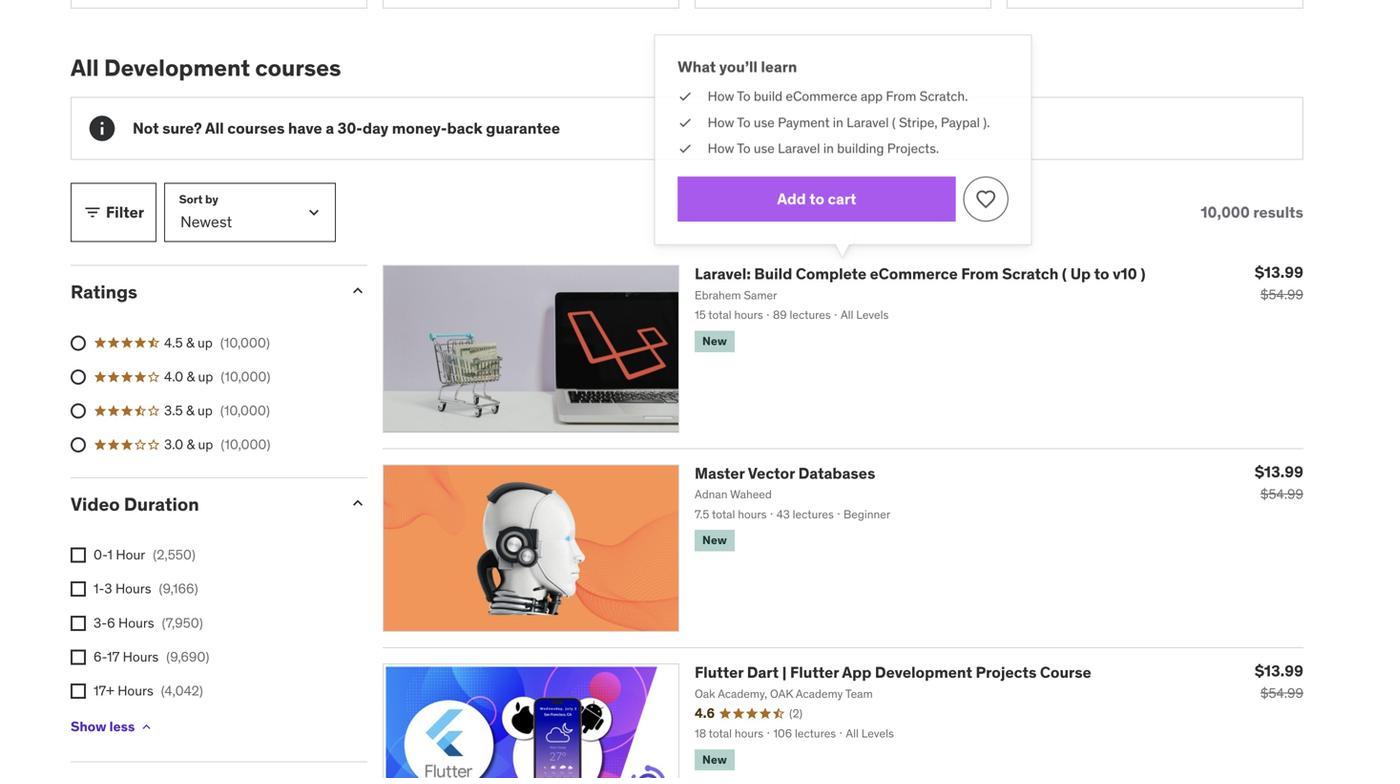 Task type: vqa. For each thing, say whether or not it's contained in the screenshot.
the policy
no



Task type: locate. For each thing, give the bounding box(es) containing it.
$13.99
[[1255, 263, 1304, 282], [1255, 462, 1304, 482], [1255, 661, 1304, 681]]

2 horizontal spatial all
[[841, 307, 854, 322]]

1 vertical spatial to
[[736, 114, 749, 131]]

(10,000) down 4.5 & up (10,000)
[[221, 368, 271, 385]]

xsmall image
[[675, 87, 691, 105], [139, 719, 154, 735]]

1 vertical spatial small image
[[348, 281, 368, 300]]

( left stripe, at right
[[893, 114, 897, 131]]

xsmall image for 17+ hours (4,042)
[[71, 683, 86, 699]]

17+
[[94, 682, 114, 699]]

1 vertical spatial all
[[205, 118, 224, 138]]

in left building
[[823, 140, 834, 157]]

0 vertical spatial to
[[736, 87, 749, 104]]

& right 3.0
[[187, 436, 195, 453]]

levels
[[857, 307, 889, 322]]

(10,000) for 3.0 & up (10,000)
[[221, 436, 271, 453]]

xsmall image down what
[[675, 87, 691, 105]]

from inside laravel: build complete ecommerce from scratch ( up to v10 ) ebrahem samer
[[962, 264, 999, 284]]

1 horizontal spatial from
[[962, 264, 999, 284]]

0 vertical spatial $54.99
[[1261, 286, 1304, 303]]

0 vertical spatial small image
[[83, 203, 102, 222]]

filter button
[[71, 183, 157, 242]]

0 horizontal spatial ecommerce
[[785, 87, 858, 104]]

1 $13.99 $54.99 from the top
[[1255, 263, 1304, 303]]

0 horizontal spatial development
[[104, 53, 250, 82]]

89
[[773, 307, 787, 322]]

new
[[703, 334, 727, 348]]

hours for 3-6 hours
[[118, 614, 154, 631]]

laravel:
[[695, 264, 751, 284]]

1 vertical spatial how
[[706, 114, 733, 131]]

3 $13.99 $54.99 from the top
[[1255, 661, 1304, 702]]

back
[[447, 118, 483, 138]]

from
[[887, 87, 918, 104], [962, 264, 999, 284]]

ecommerce for from
[[870, 264, 958, 284]]

up right '4.5'
[[198, 334, 213, 351]]

2 $54.99 from the top
[[1261, 485, 1304, 503]]

lectures
[[790, 307, 831, 322]]

show
[[71, 718, 106, 735]]

flutter left dart
[[695, 663, 744, 682]]

2 & from the top
[[187, 368, 195, 385]]

2 vertical spatial $13.99
[[1255, 661, 1304, 681]]

to for how to use payment in laravel ( stripe, paypal ).
[[736, 114, 749, 131]]

$13.99 $54.99
[[1255, 263, 1304, 303], [1255, 462, 1304, 503], [1255, 661, 1304, 702]]

1 vertical spatial laravel
[[777, 140, 820, 157]]

up for 4.5 & up
[[198, 334, 213, 351]]

0 vertical spatial xsmall image
[[675, 87, 691, 105]]

hours right the "17"
[[123, 648, 159, 665]]

1 horizontal spatial flutter
[[790, 663, 839, 682]]

( left up in the top right of the page
[[1062, 264, 1067, 284]]

(10,000)
[[220, 334, 270, 351], [221, 368, 271, 385], [220, 402, 270, 419], [221, 436, 271, 453]]

(10,000) down "4.0 & up (10,000)"
[[220, 402, 270, 419]]

2 to from the top
[[736, 114, 749, 131]]

payment
[[777, 114, 830, 131]]

1
[[107, 546, 113, 563]]

( inside laravel: build complete ecommerce from scratch ( up to v10 ) ebrahem samer
[[1062, 264, 1067, 284]]

1 vertical spatial (
[[1062, 264, 1067, 284]]

10,000 results status
[[1201, 202, 1304, 222]]

0 horizontal spatial all
[[71, 53, 99, 82]]

30-
[[338, 118, 363, 138]]

paypal
[[943, 114, 982, 131]]

hour
[[116, 546, 145, 563]]

0-1 hour (2,550)
[[94, 546, 196, 563]]

1 vertical spatial from
[[962, 264, 999, 284]]

0 vertical spatial to
[[809, 190, 824, 210]]

in down how to build ecommerce app from scratch. at the top right
[[833, 114, 844, 131]]

(
[[893, 114, 897, 131], [1062, 264, 1067, 284]]

4.5 & up (10,000)
[[164, 334, 270, 351]]

3 & from the top
[[186, 402, 194, 419]]

0 vertical spatial how
[[706, 87, 733, 104]]

from right app
[[887, 87, 918, 104]]

learn
[[760, 56, 797, 76]]

ecommerce inside laravel: build complete ecommerce from scratch ( up to v10 ) ebrahem samer
[[870, 264, 958, 284]]

2 $13.99 $54.99 from the top
[[1255, 462, 1304, 503]]

3.5 & up (10,000)
[[164, 402, 270, 419]]

1 horizontal spatial xsmall image
[[675, 87, 691, 105]]

(10,000) for 4.5 & up (10,000)
[[220, 334, 270, 351]]

up
[[198, 334, 213, 351], [198, 368, 213, 385], [198, 402, 213, 419], [198, 436, 213, 453]]

xsmall image
[[675, 113, 691, 132], [675, 139, 691, 158], [71, 548, 86, 563], [71, 582, 86, 597], [71, 615, 86, 631], [71, 649, 86, 665], [71, 683, 86, 699]]

1 vertical spatial xsmall image
[[139, 719, 154, 735]]

0 vertical spatial (
[[893, 114, 897, 131]]

$13.99 for flutter dart | flutter app development projects course
[[1255, 661, 1304, 681]]

1 to from the top
[[736, 87, 749, 104]]

0 vertical spatial use
[[753, 114, 774, 131]]

ratings button
[[71, 280, 333, 303]]

xsmall image inside show less button
[[139, 719, 154, 735]]

development
[[104, 53, 250, 82], [875, 663, 973, 682]]

not
[[133, 118, 159, 138]]

not sure? all courses have a 30-day money-back guarantee
[[133, 118, 560, 138]]

0 vertical spatial from
[[887, 87, 918, 104]]

1 vertical spatial to
[[1095, 264, 1110, 284]]

how for how to build ecommerce app from scratch.
[[706, 87, 733, 104]]

1-3 hours (9,166)
[[94, 580, 198, 597]]

$13.99 $54.99 for flutter dart | flutter app development projects course
[[1255, 661, 1304, 702]]

2 vertical spatial to
[[736, 140, 749, 157]]

0 horizontal spatial small image
[[83, 203, 102, 222]]

1 how from the top
[[706, 87, 733, 104]]

1 vertical spatial ecommerce
[[870, 264, 958, 284]]

1 horizontal spatial ecommerce
[[870, 264, 958, 284]]

1 vertical spatial $13.99
[[1255, 462, 1304, 482]]

what you'll learn
[[675, 56, 797, 76]]

1 vertical spatial in
[[823, 140, 834, 157]]

15 total hours
[[695, 307, 763, 322]]

3 $54.99 from the top
[[1261, 685, 1304, 702]]

).
[[986, 114, 993, 131]]

1 vertical spatial use
[[753, 140, 774, 157]]

& for 3.5
[[186, 402, 194, 419]]

1 vertical spatial $13.99 $54.99
[[1255, 462, 1304, 503]]

laravel
[[847, 114, 890, 131], [777, 140, 820, 157]]

2 vertical spatial how
[[706, 140, 733, 157]]

0 horizontal spatial (
[[893, 114, 897, 131]]

1 up from the top
[[198, 334, 213, 351]]

&
[[186, 334, 194, 351], [187, 368, 195, 385], [186, 402, 194, 419], [187, 436, 195, 453]]

ebrahem
[[695, 288, 741, 302]]

xsmall image for 1-3 hours (9,166)
[[71, 582, 86, 597]]

hours right 6
[[118, 614, 154, 631]]

2 vertical spatial all
[[841, 307, 854, 322]]

& right '4.0'
[[187, 368, 195, 385]]

results
[[1254, 202, 1304, 222]]

up for 3.5 & up
[[198, 402, 213, 419]]

0 horizontal spatial to
[[809, 190, 824, 210]]

2 use from the top
[[753, 140, 774, 157]]

add to cart button
[[675, 177, 958, 223]]

2 vertical spatial $54.99
[[1261, 685, 1304, 702]]

courses up have
[[255, 53, 341, 82]]

$13.99 for master vector databases
[[1255, 462, 1304, 482]]

development right app
[[875, 663, 973, 682]]

vector
[[748, 463, 795, 483]]

ecommerce up payment
[[785, 87, 858, 104]]

2 vertical spatial $13.99 $54.99
[[1255, 661, 1304, 702]]

courses
[[255, 53, 341, 82], [227, 118, 285, 138]]

1-
[[94, 580, 104, 597]]

xsmall image right less
[[139, 719, 154, 735]]

1 horizontal spatial laravel
[[847, 114, 890, 131]]

build
[[755, 264, 793, 284]]

1 horizontal spatial to
[[1095, 264, 1110, 284]]

3
[[104, 580, 112, 597]]

master vector databases link
[[695, 463, 876, 483]]

3.0
[[164, 436, 183, 453]]

small image
[[83, 203, 102, 222], [348, 281, 368, 300]]

all development courses
[[71, 53, 341, 82]]

laravel down app
[[847, 114, 890, 131]]

( for up
[[1062, 264, 1067, 284]]

0 horizontal spatial laravel
[[777, 140, 820, 157]]

( for stripe,
[[893, 114, 897, 131]]

1 flutter from the left
[[695, 663, 744, 682]]

laravel: build complete ecommerce from scratch ( up to v10 ) link
[[695, 264, 1146, 284]]

to for how to build ecommerce app from scratch.
[[736, 87, 749, 104]]

1 vertical spatial development
[[875, 663, 973, 682]]

3 up from the top
[[198, 402, 213, 419]]

89 lectures
[[773, 307, 831, 322]]

(10,000) down 3.5 & up (10,000)
[[221, 436, 271, 453]]

courses left have
[[227, 118, 285, 138]]

build
[[753, 87, 782, 104]]

how for how to use payment in laravel ( stripe, paypal ).
[[706, 114, 733, 131]]

2 $13.99 from the top
[[1255, 462, 1304, 482]]

3 $13.99 from the top
[[1255, 661, 1304, 681]]

sure?
[[162, 118, 202, 138]]

use
[[753, 114, 774, 131], [753, 140, 774, 157]]

development up sure?
[[104, 53, 250, 82]]

(10,000) up "4.0 & up (10,000)"
[[220, 334, 270, 351]]

1 vertical spatial courses
[[227, 118, 285, 138]]

0 vertical spatial in
[[833, 114, 844, 131]]

in for laravel
[[833, 114, 844, 131]]

to left cart
[[809, 190, 824, 210]]

& for 3.0
[[187, 436, 195, 453]]

0 vertical spatial ecommerce
[[785, 87, 858, 104]]

2 how from the top
[[706, 114, 733, 131]]

hours right 3
[[115, 580, 151, 597]]

1 horizontal spatial (
[[1062, 264, 1067, 284]]

up right '4.0'
[[198, 368, 213, 385]]

0 vertical spatial all
[[71, 53, 99, 82]]

up right 3.0
[[198, 436, 213, 453]]

ecommerce up levels
[[870, 264, 958, 284]]

up right 3.5
[[198, 402, 213, 419]]

1 & from the top
[[186, 334, 194, 351]]

hours for 1-3 hours
[[115, 580, 151, 597]]

(2,550)
[[153, 546, 196, 563]]

flutter right |
[[790, 663, 839, 682]]

0 vertical spatial $13.99
[[1255, 263, 1304, 282]]

3 to from the top
[[736, 140, 749, 157]]

4 up from the top
[[198, 436, 213, 453]]

4 & from the top
[[187, 436, 195, 453]]

1 use from the top
[[753, 114, 774, 131]]

0 vertical spatial $13.99 $54.99
[[1255, 263, 1304, 303]]

$54.99
[[1261, 286, 1304, 303], [1261, 485, 1304, 503], [1261, 685, 1304, 702]]

6-
[[94, 648, 107, 665]]

video
[[71, 492, 120, 515]]

1 vertical spatial $54.99
[[1261, 485, 1304, 503]]

all
[[71, 53, 99, 82], [205, 118, 224, 138], [841, 307, 854, 322]]

to
[[809, 190, 824, 210], [1095, 264, 1110, 284]]

from left scratch
[[962, 264, 999, 284]]

1 horizontal spatial small image
[[348, 281, 368, 300]]

to right up in the top right of the page
[[1095, 264, 1110, 284]]

0 horizontal spatial xsmall image
[[139, 719, 154, 735]]

0 horizontal spatial flutter
[[695, 663, 744, 682]]

& right 3.5
[[186, 402, 194, 419]]

1 $54.99 from the top
[[1261, 286, 1304, 303]]

3.5
[[164, 402, 183, 419]]

(4,042)
[[161, 682, 203, 699]]

laravel down payment
[[777, 140, 820, 157]]

in
[[833, 114, 844, 131], [823, 140, 834, 157]]

0 vertical spatial laravel
[[847, 114, 890, 131]]

hours
[[115, 580, 151, 597], [118, 614, 154, 631], [123, 648, 159, 665], [118, 682, 153, 699]]

ecommerce for app
[[785, 87, 858, 104]]

& right '4.5'
[[186, 334, 194, 351]]

3 how from the top
[[706, 140, 733, 157]]

2 up from the top
[[198, 368, 213, 385]]

hours right 17+
[[118, 682, 153, 699]]



Task type: describe. For each thing, give the bounding box(es) containing it.
xsmall image for 3-6 hours (7,950)
[[71, 615, 86, 631]]

2 flutter from the left
[[790, 663, 839, 682]]

6-17 hours (9,690)
[[94, 648, 209, 665]]

video duration button
[[71, 492, 333, 515]]

databases
[[799, 463, 876, 483]]

cart
[[828, 190, 857, 210]]

building
[[837, 140, 885, 157]]

app
[[861, 87, 884, 104]]

(10,000) for 3.5 & up (10,000)
[[220, 402, 270, 419]]

have
[[288, 118, 322, 138]]

stripe,
[[900, 114, 939, 131]]

money-
[[392, 118, 447, 138]]

total
[[709, 307, 732, 322]]

use for payment
[[753, 114, 774, 131]]

laravel: build complete ecommerce from scratch ( up to v10 ) ebrahem samer
[[695, 264, 1146, 302]]

scratch.
[[921, 87, 970, 104]]

(7,950)
[[162, 614, 203, 631]]

3-
[[94, 614, 107, 631]]

how to use laravel in building projects.
[[706, 140, 941, 157]]

scratch
[[1002, 264, 1059, 284]]

duration
[[124, 492, 199, 515]]

use for laravel
[[753, 140, 774, 157]]

4.0 & up (10,000)
[[164, 368, 271, 385]]

dart
[[747, 663, 779, 682]]

xsmall image for 6-17 hours (9,690)
[[71, 649, 86, 665]]

master
[[695, 463, 745, 483]]

3.0 & up (10,000)
[[164, 436, 271, 453]]

& for 4.5
[[186, 334, 194, 351]]

in for building
[[823, 140, 834, 157]]

3-6 hours (7,950)
[[94, 614, 203, 631]]

small image
[[348, 493, 368, 512]]

how for how to use laravel in building projects.
[[706, 140, 733, 157]]

up for 3.0 & up
[[198, 436, 213, 453]]

up for 4.0 & up
[[198, 368, 213, 385]]

0-
[[94, 546, 107, 563]]

1 $13.99 from the top
[[1255, 263, 1304, 282]]

(9,690)
[[166, 648, 209, 665]]

(9,166)
[[159, 580, 198, 597]]

4.5
[[164, 334, 183, 351]]

xsmall image for 0-1 hour (2,550)
[[71, 548, 86, 563]]

you'll
[[718, 56, 757, 76]]

add
[[776, 190, 806, 210]]

to for how to use laravel in building projects.
[[736, 140, 749, 157]]

course
[[1040, 663, 1092, 682]]

17
[[107, 648, 120, 665]]

all for all development courses
[[71, 53, 99, 82]]

0 vertical spatial courses
[[255, 53, 341, 82]]

$54.99 for flutter dart | flutter app development projects course
[[1261, 685, 1304, 702]]

& for 4.0
[[187, 368, 195, 385]]

small image inside "filter" button
[[83, 203, 102, 222]]

(10,000) for 4.0 & up (10,000)
[[221, 368, 271, 385]]

$13.99 $54.99 for master vector databases
[[1255, 462, 1304, 503]]

less
[[109, 718, 135, 735]]

v10
[[1113, 264, 1138, 284]]

hours
[[735, 307, 763, 322]]

flutter dart | flutter app development projects course
[[695, 663, 1092, 682]]

add to cart
[[776, 190, 857, 210]]

app
[[842, 663, 872, 682]]

samer
[[744, 288, 777, 302]]

projects
[[976, 663, 1037, 682]]

wishlist image
[[977, 189, 1000, 212]]

day
[[363, 118, 389, 138]]

all for all levels
[[841, 307, 854, 322]]

to inside laravel: build complete ecommerce from scratch ( up to v10 ) ebrahem samer
[[1095, 264, 1110, 284]]

guarantee
[[486, 118, 560, 138]]

1 horizontal spatial all
[[205, 118, 224, 138]]

hours for 6-17 hours
[[123, 648, 159, 665]]

0 vertical spatial development
[[104, 53, 250, 82]]

show less
[[71, 718, 135, 735]]

complete
[[796, 264, 867, 284]]

|
[[782, 663, 787, 682]]

projects.
[[888, 140, 941, 157]]

$54.99 for master vector databases
[[1261, 485, 1304, 503]]

1 horizontal spatial development
[[875, 663, 973, 682]]

)
[[1141, 264, 1146, 284]]

how to build ecommerce app from scratch.
[[706, 87, 970, 104]]

what
[[675, 56, 714, 76]]

to inside button
[[809, 190, 824, 210]]

ratings
[[71, 280, 137, 303]]

6
[[107, 614, 115, 631]]

all levels
[[841, 307, 889, 322]]

master vector databases
[[695, 463, 876, 483]]

how to use payment in laravel ( stripe, paypal ).
[[706, 114, 993, 131]]

4.0
[[164, 368, 183, 385]]

up
[[1071, 264, 1091, 284]]

0 horizontal spatial from
[[887, 87, 918, 104]]

10,000
[[1201, 202, 1250, 222]]

flutter dart | flutter app development projects course link
[[695, 663, 1092, 682]]

15
[[695, 307, 706, 322]]

video duration
[[71, 492, 199, 515]]

17+ hours (4,042)
[[94, 682, 203, 699]]



